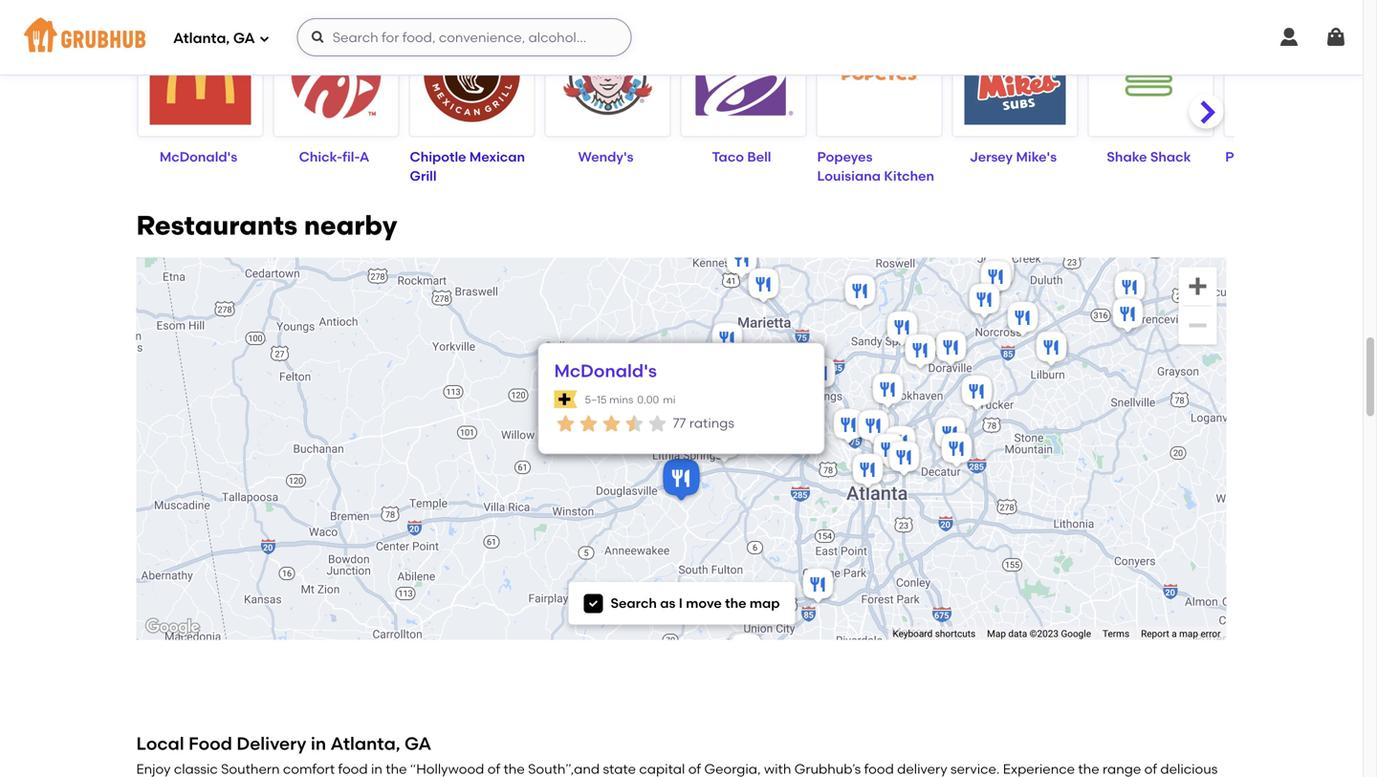 Task type: locate. For each thing, give the bounding box(es) containing it.
2 horizontal spatial svg image
[[1278, 26, 1301, 49]]

in
[[311, 734, 326, 755]]

ga
[[233, 30, 255, 47], [405, 734, 432, 755]]

shake shack delivery image
[[1101, 24, 1202, 125]]

taco
[[712, 149, 744, 165]]

as
[[660, 596, 676, 612]]

1 horizontal spatial mcdonald's
[[554, 360, 657, 382]]

terms link
[[1103, 629, 1130, 640]]

1 horizontal spatial map
[[1180, 629, 1199, 640]]

bell
[[748, 149, 772, 165]]

svg image
[[1278, 26, 1301, 49], [311, 30, 326, 45], [588, 598, 599, 610]]

pita mediterranean street food image
[[728, 631, 766, 673]]

vietvana pho noodle house image
[[938, 430, 976, 472]]

map right a
[[1180, 629, 1199, 640]]

1 vertical spatial atlanta,
[[331, 734, 401, 755]]

mi
[[663, 393, 676, 406]]

jersey mike's delivery image
[[965, 24, 1066, 125]]

mcdonald's up 5–15
[[554, 360, 657, 382]]

mcdonald's
[[160, 149, 237, 165], [554, 360, 657, 382]]

0 horizontal spatial svg image
[[259, 33, 271, 44]]

jersey mike's link
[[954, 12, 1078, 171]]

jersey mikes (5106) image
[[709, 320, 747, 362]]

0 horizontal spatial map
[[750, 596, 780, 612]]

mike's
[[1017, 149, 1057, 165]]

jersey
[[970, 149, 1013, 165]]

1 horizontal spatial mcdonald's link
[[554, 360, 657, 382]]

the righteous room image
[[902, 332, 940, 374]]

atlanta, ga
[[173, 30, 255, 47]]

svg image
[[1325, 26, 1348, 49], [259, 33, 271, 44]]

77 ratings
[[673, 415, 735, 431]]

star icon image
[[554, 413, 577, 436], [577, 413, 600, 436], [600, 413, 623, 436], [623, 413, 646, 436], [623, 413, 646, 436], [646, 413, 669, 436]]

chin chin chinese restaurant image
[[842, 272, 880, 314]]

keyboard shortcuts
[[893, 629, 976, 640]]

0 vertical spatial mcdonald's
[[160, 149, 237, 165]]

shack
[[1151, 149, 1192, 165]]

1 vertical spatial ga
[[405, 734, 432, 755]]

map
[[988, 629, 1007, 640]]

food
[[189, 734, 232, 755]]

local
[[136, 734, 184, 755]]

papa john's pizza
[[1226, 149, 1345, 165]]

error
[[1201, 629, 1221, 640]]

1 horizontal spatial atlanta,
[[331, 734, 401, 755]]

local food delivery in atlanta, ga
[[136, 734, 432, 755]]

chipotle mexican grill link
[[410, 12, 534, 189]]

mcdonald's up restaurants
[[160, 149, 237, 165]]

popeyes louisiana kitchen link
[[818, 12, 942, 189]]

map
[[750, 596, 780, 612], [1180, 629, 1199, 640]]

0.00
[[638, 393, 660, 406]]

0 vertical spatial ga
[[233, 30, 255, 47]]

taco bell delivery image
[[693, 31, 795, 118]]

jersey mike's
[[970, 149, 1057, 165]]

john's
[[1264, 149, 1308, 165]]

jason's deli - lawrenceville, ga image
[[1111, 268, 1150, 310]]

1 horizontal spatial svg image
[[588, 598, 599, 610]]

shake shack
[[1107, 149, 1192, 165]]

0 vertical spatial atlanta,
[[173, 30, 230, 47]]

search as i move the map
[[611, 596, 780, 612]]

taco bell link
[[682, 12, 806, 171]]

louisiana
[[818, 168, 881, 184]]

chipotle
[[410, 149, 467, 165]]

hudson grille - little five points image
[[886, 439, 924, 481]]

0 horizontal spatial atlanta,
[[173, 30, 230, 47]]

mcdonald's link
[[129, 12, 263, 171], [554, 360, 657, 382]]

mellow mushroom image
[[855, 407, 893, 449]]

atlanta,
[[173, 30, 230, 47], [331, 734, 401, 755]]

map right the
[[750, 596, 780, 612]]

move
[[686, 596, 722, 612]]

1 horizontal spatial svg image
[[1325, 26, 1348, 49]]

arby's image
[[1004, 299, 1042, 341]]

shalimar kabob house image
[[1033, 329, 1071, 371]]

google
[[1062, 629, 1092, 640]]

1 vertical spatial mcdonald's link
[[554, 360, 657, 382]]

keyboard shortcuts button
[[893, 628, 976, 641]]

0 horizontal spatial ga
[[233, 30, 255, 47]]

report a map error link
[[1142, 629, 1221, 640]]

firehouse subs image
[[726, 630, 764, 672]]

chick-fil-a
[[299, 149, 370, 165]]

i
[[679, 596, 683, 612]]

5–15 mins 0.00 mi
[[585, 393, 676, 406]]

wendy's delivery image
[[557, 24, 659, 125]]

delivery
[[237, 734, 307, 755]]

1 vertical spatial mcdonald's
[[554, 360, 657, 382]]

the poke company image
[[745, 265, 783, 308]]

no mas! cantina image
[[849, 451, 887, 493]]

shake
[[1107, 149, 1148, 165]]

subscription pass image
[[554, 391, 577, 409]]

5–15
[[585, 393, 607, 406]]

mcdonald's link inside map region
[[554, 360, 657, 382]]

0 vertical spatial mcdonald's link
[[129, 12, 263, 171]]



Task type: vqa. For each thing, say whether or not it's contained in the screenshot.
error
yes



Task type: describe. For each thing, give the bounding box(es) containing it.
chin chin 5 image
[[884, 309, 922, 351]]

chipotle mexican grill delivery image
[[421, 24, 523, 125]]

nearby
[[304, 210, 398, 242]]

0 horizontal spatial mcdonald's link
[[129, 12, 263, 171]]

chick fil a image
[[870, 431, 909, 473]]

a
[[360, 149, 370, 165]]

kitchen
[[884, 168, 935, 184]]

map region
[[0, 24, 1376, 759]]

taco bell
[[712, 149, 772, 165]]

restaurants nearby
[[136, 210, 398, 242]]

mins
[[610, 393, 634, 406]]

mcdonald's delivery image
[[150, 24, 251, 125]]

0 horizontal spatial mcdonald's
[[160, 149, 237, 165]]

mcdonald's inside map region
[[554, 360, 657, 382]]

chipotle image
[[977, 258, 1016, 300]]

ga inside navigation
[[233, 30, 255, 47]]

shortcuts
[[936, 629, 976, 640]]

©2023
[[1030, 629, 1059, 640]]

american deli image
[[1109, 295, 1148, 337]]

shake shack link
[[1089, 12, 1214, 171]]

terms
[[1103, 629, 1130, 640]]

china moon restaurant image
[[801, 354, 840, 397]]

report
[[1142, 629, 1170, 640]]

panda express image
[[966, 281, 1004, 323]]

1 vertical spatial map
[[1180, 629, 1199, 640]]

data
[[1009, 629, 1028, 640]]

1 horizontal spatial ga
[[405, 734, 432, 755]]

mcdonald's image
[[659, 456, 705, 506]]

five guys image
[[723, 241, 761, 283]]

moes original bbq image
[[980, 252, 1019, 294]]

0 vertical spatial map
[[750, 596, 780, 612]]

popeyes
[[818, 149, 873, 165]]

a
[[1172, 629, 1178, 640]]

hoots image
[[931, 415, 970, 457]]

moe's southwest grill image
[[706, 425, 744, 467]]

popeyes louisiana kitchen
[[818, 149, 935, 184]]

chick-fil-a delivery image
[[286, 24, 387, 125]]

papa john's pizza link
[[1225, 12, 1350, 171]]

map data ©2023 google
[[988, 629, 1092, 640]]

pizza
[[1311, 149, 1345, 165]]

keyboard
[[893, 629, 933, 640]]

farm burger image
[[882, 423, 920, 465]]

chipotle mexican grill
[[410, 149, 525, 184]]

buffalo wild wings go image
[[932, 329, 971, 371]]

0 horizontal spatial svg image
[[311, 30, 326, 45]]

bambinelli's image
[[958, 373, 997, 415]]

mexican
[[470, 149, 525, 165]]

chick-
[[299, 149, 343, 165]]

jacks new yorker deli image
[[869, 371, 908, 413]]

papa
[[1226, 149, 1261, 165]]

google image
[[141, 616, 204, 641]]

77
[[673, 415, 686, 431]]

report a map error
[[1142, 629, 1221, 640]]

sakura ramen bar image
[[830, 406, 868, 448]]

wendy's image
[[799, 566, 838, 608]]

wendy's
[[578, 149, 634, 165]]

fil-
[[343, 149, 360, 165]]

the
[[725, 596, 747, 612]]

restaurants
[[136, 210, 298, 242]]

grill
[[410, 168, 437, 184]]

atlanta, inside main navigation navigation
[[173, 30, 230, 47]]

Search for food, convenience, alcohol... search field
[[297, 18, 632, 56]]

main navigation navigation
[[0, 0, 1364, 75]]

popeyes louisiana kitchen delivery image
[[829, 24, 931, 125]]

chick-fil-a link
[[274, 12, 399, 171]]

search
[[611, 596, 657, 612]]

wendy's link
[[546, 12, 670, 171]]

ratings
[[690, 415, 735, 431]]



